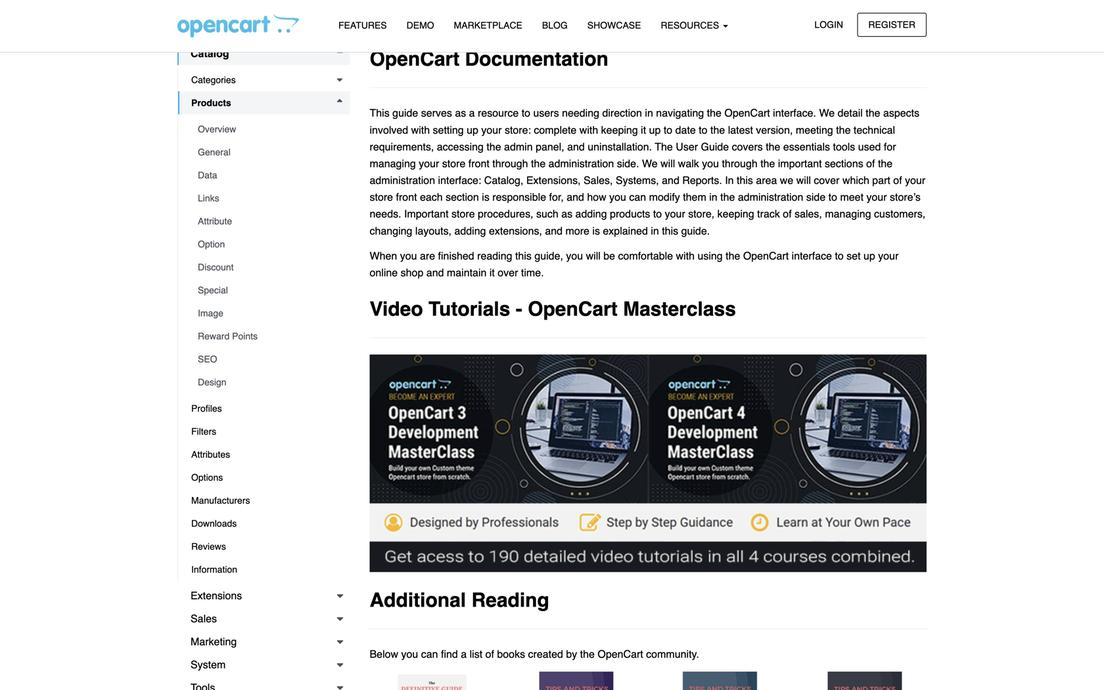 Task type: locate. For each thing, give the bounding box(es) containing it.
explained
[[603, 225, 648, 237]]

and right the "for,"
[[567, 191, 584, 203]]

as up setting
[[455, 107, 466, 119]]

0 horizontal spatial through
[[493, 157, 528, 170]]

1 horizontal spatial this
[[662, 225, 679, 237]]

0 horizontal spatial will
[[586, 250, 601, 262]]

it down direction
[[641, 124, 646, 136]]

can left find
[[421, 648, 438, 660]]

-
[[516, 298, 522, 321]]

technical
[[854, 124, 895, 136]]

through up the catalog,
[[493, 157, 528, 170]]

can
[[629, 191, 646, 203], [421, 648, 438, 660]]

2 horizontal spatial will
[[797, 174, 811, 186]]

0 vertical spatial administration
[[549, 157, 614, 170]]

this left guide.
[[662, 225, 679, 237]]

will left the be
[[586, 250, 601, 262]]

1 vertical spatial it
[[490, 267, 495, 279]]

will right we
[[797, 174, 811, 186]]

0 horizontal spatial is
[[482, 191, 490, 203]]

1 vertical spatial will
[[797, 174, 811, 186]]

for,
[[549, 191, 564, 203]]

you down more
[[566, 250, 583, 262]]

overview
[[198, 124, 236, 134]]

keeping up uninstallation.
[[601, 124, 638, 136]]

by
[[566, 648, 577, 660]]

it inside this guide serves as a resource to users needing direction in navigating the opencart interface. we detail the aspects involved with setting up your store: complete with keeping it up to date to the latest version, meeting the technical requirements, accessing the admin panel, and uninstallation. the user guide covers the essentials tools used for managing your store front through the administration side. we will walk you through the important sections of the administration interface: catalog, extensions, sales, systems, and reports. in this area we will cover which part of your store front each section is responsible for, and how you can modify them in the administration side to meet your store's needs. important store procedures, such as adding products to your store, keeping track of sales, managing customers, changing layouts, adding extensions, and more is explained in this guide.
[[641, 124, 646, 136]]

part
[[873, 174, 891, 186]]

0 vertical spatial will
[[661, 157, 675, 170]]

0 horizontal spatial adding
[[455, 225, 486, 237]]

your right set
[[878, 250, 899, 262]]

categories link
[[178, 68, 350, 91]]

up right set
[[864, 250, 876, 262]]

version,
[[756, 124, 793, 136]]

you up shop
[[400, 250, 417, 262]]

0 horizontal spatial managing
[[370, 157, 416, 170]]

opencart down demo link
[[370, 48, 460, 70]]

admin
[[504, 141, 533, 153]]

is right the section
[[482, 191, 490, 203]]

1 horizontal spatial as
[[562, 208, 573, 220]]

0 horizontal spatial we
[[642, 157, 658, 170]]

section
[[446, 191, 479, 203]]

up up the
[[649, 124, 661, 136]]

0 vertical spatial adding
[[576, 208, 607, 220]]

data
[[198, 170, 217, 180]]

0 horizontal spatial it
[[490, 267, 495, 279]]

opencart tips and tricks part 2 image
[[667, 671, 774, 690]]

opencart up latest
[[725, 107, 770, 119]]

and down "are"
[[427, 267, 444, 279]]

opencart - open source shopping cart solution image
[[178, 14, 299, 37]]

track
[[757, 208, 780, 220]]

1 vertical spatial is
[[593, 225, 600, 237]]

essentials
[[784, 141, 830, 153]]

2 vertical spatial this
[[515, 250, 532, 262]]

can inside this guide serves as a resource to users needing direction in navigating the opencart interface. we detail the aspects involved with setting up your store: complete with keeping it up to date to the latest version, meeting the technical requirements, accessing the admin panel, and uninstallation. the user guide covers the essentials tools used for managing your store front through the administration side. we will walk you through the important sections of the administration interface: catalog, extensions, sales, systems, and reports. in this area we will cover which part of your store front each section is responsible for, and how you can modify them in the administration side to meet your store's needs. important store procedures, such as adding products to your store, keeping track of sales, managing customers, changing layouts, adding extensions, and more is explained in this guide.
[[629, 191, 646, 203]]

1 horizontal spatial adding
[[576, 208, 607, 220]]

keeping left track
[[718, 208, 755, 220]]

through
[[493, 157, 528, 170], [722, 157, 758, 170]]

finished
[[438, 250, 474, 262]]

extensions link
[[178, 584, 350, 607]]

1 vertical spatial can
[[421, 648, 438, 660]]

it left over on the top left of page
[[490, 267, 495, 279]]

you up products
[[610, 191, 626, 203]]

0 vertical spatial it
[[641, 124, 646, 136]]

overview link
[[185, 118, 350, 141]]

this up the time.
[[515, 250, 532, 262]]

user
[[676, 141, 698, 153]]

1 horizontal spatial we
[[819, 107, 835, 119]]

catalog link
[[178, 42, 350, 65]]

will down the
[[661, 157, 675, 170]]

discount
[[198, 262, 234, 272]]

0 horizontal spatial this
[[515, 250, 532, 262]]

0 vertical spatial this
[[737, 174, 753, 186]]

0 horizontal spatial as
[[455, 107, 466, 119]]

front down the accessing
[[469, 157, 490, 170]]

is
[[482, 191, 490, 203], [593, 225, 600, 237]]

through down covers
[[722, 157, 758, 170]]

over
[[498, 267, 518, 279]]

1 horizontal spatial keeping
[[718, 208, 755, 220]]

in
[[645, 107, 653, 119], [709, 191, 718, 203], [651, 225, 659, 237]]

guide.
[[681, 225, 710, 237]]

to right side
[[829, 191, 838, 203]]

showcase
[[588, 20, 641, 31]]

1 horizontal spatial it
[[641, 124, 646, 136]]

front
[[282, 1, 307, 13]]

1 horizontal spatial front
[[469, 157, 490, 170]]

1 vertical spatial administration
[[370, 174, 435, 186]]

0 vertical spatial a
[[469, 107, 475, 119]]

store's
[[890, 191, 921, 203]]

adding up finished
[[455, 225, 486, 237]]

links
[[198, 193, 219, 203]]

special
[[198, 285, 228, 296]]

free opencart book image
[[811, 671, 918, 690]]

reviews link
[[178, 535, 350, 558]]

up up the accessing
[[467, 124, 479, 136]]

when
[[370, 250, 397, 262]]

your down requirements,
[[419, 157, 439, 170]]

managing
[[370, 157, 416, 170], [825, 208, 871, 220]]

interface
[[792, 250, 832, 262]]

information link
[[178, 558, 350, 581]]

a left list
[[461, 648, 467, 660]]

2 horizontal spatial up
[[864, 250, 876, 262]]

0 horizontal spatial a
[[461, 648, 467, 660]]

blog link
[[532, 14, 578, 37]]

products link
[[178, 91, 350, 114]]

this right in
[[737, 174, 753, 186]]

1 horizontal spatial a
[[469, 107, 475, 119]]

can down systems,
[[629, 191, 646, 203]]

2 vertical spatial will
[[586, 250, 601, 262]]

blog
[[542, 20, 568, 31]]

in up comfortable at the top of page
[[651, 225, 659, 237]]

2 horizontal spatial administration
[[738, 191, 804, 203]]

opencart down track
[[743, 250, 789, 262]]

attribute
[[198, 216, 232, 226]]

catalog
[[191, 47, 229, 59]]

1 vertical spatial store
[[370, 191, 393, 203]]

walk
[[678, 157, 699, 170]]

front left each
[[396, 191, 417, 203]]

detail
[[838, 107, 863, 119]]

0 vertical spatial store
[[442, 157, 466, 170]]

opencart tips and tricks part 3 image
[[523, 671, 630, 690]]

adding
[[576, 208, 607, 220], [455, 225, 486, 237]]

managing down requirements,
[[370, 157, 416, 170]]

with down the guide
[[411, 124, 430, 136]]

resource
[[478, 107, 519, 119]]

with left using
[[676, 250, 695, 262]]

setting
[[433, 124, 464, 136]]

in right direction
[[645, 107, 653, 119]]

0 horizontal spatial with
[[411, 124, 430, 136]]

below
[[370, 648, 398, 660]]

showcase link
[[578, 14, 651, 37]]

systems,
[[616, 174, 659, 186]]

store up interface:
[[442, 157, 466, 170]]

0 horizontal spatial can
[[421, 648, 438, 660]]

we up 'meeting'
[[819, 107, 835, 119]]

1 vertical spatial a
[[461, 648, 467, 660]]

of down used
[[867, 157, 875, 170]]

with down needing
[[580, 124, 598, 136]]

adding down how
[[576, 208, 607, 220]]

0 vertical spatial can
[[629, 191, 646, 203]]

your down modify
[[665, 208, 686, 220]]

1 horizontal spatial through
[[722, 157, 758, 170]]

0 horizontal spatial keeping
[[601, 124, 638, 136]]

2 vertical spatial in
[[651, 225, 659, 237]]

as right the such
[[562, 208, 573, 220]]

this
[[370, 107, 390, 119]]

the
[[237, 1, 251, 13], [707, 107, 722, 119], [866, 107, 881, 119], [711, 124, 725, 136], [836, 124, 851, 136], [487, 141, 501, 153], [766, 141, 781, 153], [531, 157, 546, 170], [761, 157, 775, 170], [878, 157, 893, 170], [721, 191, 735, 203], [726, 250, 740, 262], [580, 648, 595, 660]]

complete
[[534, 124, 577, 136]]

0 horizontal spatial front
[[396, 191, 417, 203]]

0 horizontal spatial up
[[467, 124, 479, 136]]

a
[[469, 107, 475, 119], [461, 648, 467, 660]]

of
[[867, 157, 875, 170], [894, 174, 902, 186], [783, 208, 792, 220], [486, 648, 494, 660]]

with
[[411, 124, 430, 136], [580, 124, 598, 136], [676, 250, 695, 262]]

of right list
[[486, 648, 494, 660]]

and
[[567, 141, 585, 153], [662, 174, 680, 186], [567, 191, 584, 203], [545, 225, 563, 237], [427, 267, 444, 279]]

to left set
[[835, 250, 844, 262]]

your inside the 'when you are finished reading this guide, you will be comfortable with using the opencart interface to set up your online shop and maintain it over time.'
[[878, 250, 899, 262]]

store
[[442, 157, 466, 170], [370, 191, 393, 203], [452, 208, 475, 220]]

opencart
[[370, 48, 460, 70], [725, 107, 770, 119], [743, 250, 789, 262], [528, 298, 618, 321], [598, 648, 643, 660]]

links link
[[185, 187, 350, 210]]

a left resource
[[469, 107, 475, 119]]

date
[[676, 124, 696, 136]]

reading
[[472, 589, 549, 612]]

will
[[661, 157, 675, 170], [797, 174, 811, 186], [586, 250, 601, 262]]

2 horizontal spatial with
[[676, 250, 695, 262]]

register link
[[858, 13, 927, 37]]

features
[[339, 20, 387, 31]]

in right the them
[[709, 191, 718, 203]]

covers
[[732, 141, 763, 153]]

side.
[[617, 157, 639, 170]]

shop
[[401, 267, 424, 279]]

general link
[[185, 141, 350, 164]]

attribute link
[[185, 210, 350, 233]]

store up needs.
[[370, 191, 393, 203]]

modify
[[649, 191, 680, 203]]

store down the section
[[452, 208, 475, 220]]

design
[[198, 377, 227, 388]]

are
[[420, 250, 435, 262]]

is right more
[[593, 225, 600, 237]]

1 vertical spatial managing
[[825, 208, 871, 220]]

administration up track
[[738, 191, 804, 203]]

additional reading
[[370, 589, 549, 612]]

managing down the meet
[[825, 208, 871, 220]]

0 vertical spatial keeping
[[601, 124, 638, 136]]

1 vertical spatial as
[[562, 208, 573, 220]]

0 vertical spatial we
[[819, 107, 835, 119]]

more
[[566, 225, 590, 237]]

1 horizontal spatial will
[[661, 157, 675, 170]]

option link
[[185, 233, 350, 256]]

1 horizontal spatial can
[[629, 191, 646, 203]]

set
[[847, 250, 861, 262]]

discount link
[[185, 256, 350, 279]]

it inside the 'when you are finished reading this guide, you will be comfortable with using the opencart interface to set up your online shop and maintain it over time.'
[[490, 267, 495, 279]]

to right date
[[699, 124, 708, 136]]

administration up sales,
[[549, 157, 614, 170]]

and right "panel,"
[[567, 141, 585, 153]]

we
[[780, 174, 794, 186]]

a inside this guide serves as a resource to users needing direction in navigating the opencart interface. we detail the aspects involved with setting up your store: complete with keeping it up to date to the latest version, meeting the technical requirements, accessing the admin panel, and uninstallation. the user guide covers the essentials tools used for managing your store front through the administration side. we will walk you through the important sections of the administration interface: catalog, extensions, sales, systems, and reports. in this area we will cover which part of your store front each section is responsible for, and how you can modify them in the administration side to meet your store's needs. important store procedures, such as adding products to your store, keeping track of sales, managing customers, changing layouts, adding extensions, and more is explained in this guide.
[[469, 107, 475, 119]]

we up systems,
[[642, 157, 658, 170]]

administration up each
[[370, 174, 435, 186]]

guide
[[393, 107, 418, 119]]



Task type: vqa. For each thing, say whether or not it's contained in the screenshot.
home link
no



Task type: describe. For each thing, give the bounding box(es) containing it.
opencart right -
[[528, 298, 618, 321]]

browsing the store front
[[191, 1, 307, 13]]

interface.
[[773, 107, 816, 119]]

this guide serves as a resource to users needing direction in navigating the opencart interface. we detail the aspects involved with setting up your store: complete with keeping it up to date to the latest version, meeting the technical requirements, accessing the admin panel, and uninstallation. the user guide covers the essentials tools used for managing your store front through the administration side. we will walk you through the important sections of the administration interface: catalog, extensions, sales, systems, and reports. in this area we will cover which part of your store front each section is responsible for, and how you can modify them in the administration side to meet your store's needs. important store procedures, such as adding products to your store, keeping track of sales, managing customers, changing layouts, adding extensions, and more is explained in this guide.
[[370, 107, 926, 237]]

categories
[[191, 75, 236, 85]]

browsing
[[191, 1, 234, 13]]

a for as
[[469, 107, 475, 119]]

1 horizontal spatial with
[[580, 124, 598, 136]]

1 horizontal spatial administration
[[549, 157, 614, 170]]

reward
[[198, 331, 230, 342]]

register
[[869, 19, 916, 30]]

the definitive guide to getting started with opencart 2.x for beginners image
[[379, 671, 485, 690]]

you right below
[[401, 648, 418, 660]]

marketplace link
[[444, 14, 532, 37]]

login
[[815, 19, 843, 30]]

the inside the 'when you are finished reading this guide, you will be comfortable with using the opencart interface to set up your online shop and maintain it over time.'
[[726, 250, 740, 262]]

opencart right by
[[598, 648, 643, 660]]

image
[[198, 308, 223, 319]]

information
[[191, 564, 237, 575]]

comfortable
[[618, 250, 673, 262]]

documentation
[[465, 48, 609, 70]]

latest
[[728, 124, 753, 136]]

and down the such
[[545, 225, 563, 237]]

to down modify
[[653, 208, 662, 220]]

admin interface
[[191, 24, 264, 36]]

features link
[[329, 14, 397, 37]]

opencart inside the 'when you are finished reading this guide, you will be comfortable with using the opencart interface to set up your online shop and maintain it over time.'
[[743, 250, 789, 262]]

cover
[[814, 174, 840, 186]]

you down guide on the right of page
[[702, 157, 719, 170]]

of right track
[[783, 208, 792, 220]]

1 vertical spatial keeping
[[718, 208, 755, 220]]

points
[[232, 331, 258, 342]]

sales
[[191, 613, 217, 625]]

maintain
[[447, 267, 487, 279]]

changing
[[370, 225, 412, 237]]

them
[[683, 191, 707, 203]]

your up 'store's'
[[905, 174, 926, 186]]

up inside the 'when you are finished reading this guide, you will be comfortable with using the opencart interface to set up your online shop and maintain it over time.'
[[864, 250, 876, 262]]

be
[[604, 250, 615, 262]]

layouts,
[[415, 225, 452, 237]]

0 vertical spatial managing
[[370, 157, 416, 170]]

reading
[[477, 250, 512, 262]]

2 vertical spatial store
[[452, 208, 475, 220]]

login link
[[804, 13, 855, 37]]

important
[[778, 157, 822, 170]]

time.
[[521, 267, 544, 279]]

0 horizontal spatial administration
[[370, 174, 435, 186]]

marketing link
[[178, 630, 350, 653]]

and inside the 'when you are finished reading this guide, you will be comfortable with using the opencart interface to set up your online shop and maintain it over time.'
[[427, 267, 444, 279]]

of right the part
[[894, 174, 902, 186]]

your down resource
[[481, 124, 502, 136]]

your down the part
[[867, 191, 887, 203]]

accessing
[[437, 141, 484, 153]]

interface:
[[438, 174, 481, 186]]

to up store:
[[522, 107, 531, 119]]

marketplace
[[454, 20, 523, 31]]

data link
[[185, 164, 350, 187]]

needing
[[562, 107, 600, 119]]

general
[[198, 147, 231, 157]]

which
[[843, 174, 870, 186]]

1 vertical spatial we
[[642, 157, 658, 170]]

serves
[[421, 107, 452, 119]]

side
[[807, 191, 826, 203]]

0 vertical spatial in
[[645, 107, 653, 119]]

2 through from the left
[[722, 157, 758, 170]]

panel,
[[536, 141, 564, 153]]

manufacturers
[[191, 495, 250, 506]]

each
[[420, 191, 443, 203]]

online
[[370, 267, 398, 279]]

1 vertical spatial adding
[[455, 225, 486, 237]]

aspects
[[884, 107, 920, 119]]

0 vertical spatial front
[[469, 157, 490, 170]]

store:
[[505, 124, 531, 136]]

1 horizontal spatial managing
[[825, 208, 871, 220]]

and up modify
[[662, 174, 680, 186]]

reward points
[[198, 331, 258, 342]]

system
[[191, 659, 226, 671]]

tools
[[833, 141, 855, 153]]

customers,
[[874, 208, 926, 220]]

1 vertical spatial this
[[662, 225, 679, 237]]

reward points link
[[185, 325, 350, 348]]

guide
[[701, 141, 729, 153]]

video
[[370, 298, 423, 321]]

will inside the 'when you are finished reading this guide, you will be comfortable with using the opencart interface to set up your online shop and maintain it over time.'
[[586, 250, 601, 262]]

0 vertical spatial as
[[455, 107, 466, 119]]

uninstallation.
[[588, 141, 652, 153]]

store,
[[688, 208, 715, 220]]

options
[[191, 472, 223, 483]]

this inside the 'when you are finished reading this guide, you will be comfortable with using the opencart interface to set up your online shop and maintain it over time.'
[[515, 250, 532, 262]]

the
[[655, 141, 673, 153]]

1 horizontal spatial is
[[593, 225, 600, 237]]

2 horizontal spatial this
[[737, 174, 753, 186]]

for
[[884, 141, 896, 153]]

books
[[497, 648, 525, 660]]

demo link
[[397, 14, 444, 37]]

how
[[587, 191, 607, 203]]

such
[[536, 208, 559, 220]]

sales link
[[178, 607, 350, 630]]

profiles link
[[178, 397, 350, 420]]

sections
[[825, 157, 864, 170]]

special link
[[185, 279, 350, 302]]

opencart inside this guide serves as a resource to users needing direction in navigating the opencart interface. we detail the aspects involved with setting up your store: complete with keeping it up to date to the latest version, meeting the technical requirements, accessing the admin panel, and uninstallation. the user guide covers the essentials tools used for managing your store front through the administration side. we will walk you through the important sections of the administration interface: catalog, extensions, sales, systems, and reports. in this area we will cover which part of your store front each section is responsible for, and how you can modify them in the administration side to meet your store's needs. important store procedures, such as adding products to your store, keeping track of sales, managing customers, changing layouts, adding extensions, and more is explained in this guide.
[[725, 107, 770, 119]]

video tutorials - opencart masterclass
[[370, 298, 736, 321]]

find
[[441, 648, 458, 660]]

a for find
[[461, 648, 467, 660]]

1 horizontal spatial up
[[649, 124, 661, 136]]

using
[[698, 250, 723, 262]]

needs.
[[370, 208, 401, 220]]

resources link
[[651, 14, 738, 37]]

1 through from the left
[[493, 157, 528, 170]]

area
[[756, 174, 777, 186]]

demo
[[407, 20, 434, 31]]

to inside the 'when you are finished reading this guide, you will be comfortable with using the opencart interface to set up your online shop and maintain it over time.'
[[835, 250, 844, 262]]

seo link
[[185, 348, 350, 371]]

browsing the store front link
[[178, 0, 350, 19]]

0 vertical spatial is
[[482, 191, 490, 203]]

additional
[[370, 589, 466, 612]]

with inside the 'when you are finished reading this guide, you will be comfortable with using the opencart interface to set up your online shop and maintain it over time.'
[[676, 250, 695, 262]]

1 vertical spatial front
[[396, 191, 417, 203]]

responsible
[[493, 191, 546, 203]]

1 vertical spatial in
[[709, 191, 718, 203]]

to up the
[[664, 124, 673, 136]]

the inside 'link'
[[237, 1, 251, 13]]

2 vertical spatial administration
[[738, 191, 804, 203]]



